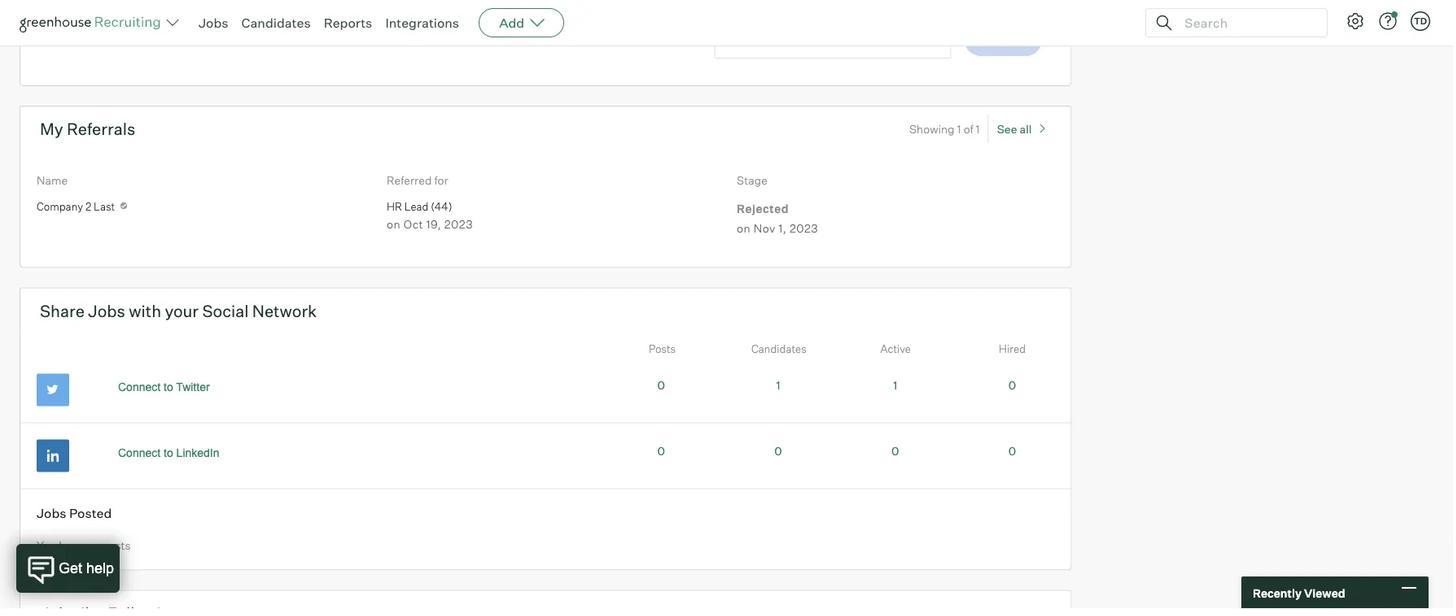 Task type: describe. For each thing, give the bounding box(es) containing it.
viewed
[[1304, 586, 1345, 601]]

applies
[[400, 3, 441, 17]]

you
[[644, 3, 664, 17]]

have
[[59, 539, 84, 553]]

configure image
[[1346, 11, 1365, 31]]

jobs link
[[199, 15, 228, 31]]

(44)
[[431, 200, 452, 213]]

following image
[[119, 201, 129, 211]]

showing 1 of 1
[[909, 122, 980, 136]]

0 horizontal spatial your
[[165, 301, 199, 321]]

1 vertical spatial jobs
[[88, 301, 125, 321]]

1 1 link from the left
[[776, 378, 780, 392]]

lead
[[404, 200, 429, 213]]

source.
[[158, 22, 200, 37]]

see all
[[997, 122, 1032, 136]]

19,
[[426, 218, 441, 232]]

2 a from the left
[[683, 3, 689, 17]]

all
[[1020, 122, 1032, 136]]

add button
[[479, 8, 564, 37]]

oct
[[404, 218, 423, 232]]

every time someone clicks on your link and applies for a job, your hiring team can track you as a source.
[[158, 3, 689, 37]]

see
[[997, 122, 1017, 136]]

linkedin
[[176, 447, 219, 460]]

referred
[[387, 174, 432, 188]]

nov
[[754, 221, 776, 235]]

recently
[[1253, 586, 1302, 601]]

of
[[964, 122, 973, 136]]

rejected
[[737, 202, 789, 216]]

and
[[377, 3, 398, 17]]

jobs for jobs posted
[[37, 505, 66, 522]]

td
[[1414, 15, 1427, 26]]

posts
[[649, 343, 676, 356]]

you
[[37, 539, 56, 553]]

social
[[202, 301, 249, 321]]

2 horizontal spatial your
[[495, 3, 520, 17]]

no
[[86, 539, 99, 553]]

0 vertical spatial candidates
[[241, 15, 311, 31]]

last
[[94, 200, 115, 213]]

twitter
[[176, 381, 210, 394]]

with
[[129, 301, 161, 321]]

connect to linkedin
[[118, 447, 219, 460]]

every
[[158, 3, 190, 17]]

for inside every time someone clicks on your link and applies for a job, your hiring team can track you as a source.
[[444, 3, 459, 17]]

as
[[667, 3, 680, 17]]

2023 inside rejected on nov 1, 2023
[[790, 221, 818, 235]]

reports link
[[324, 15, 372, 31]]

reports
[[324, 15, 372, 31]]

on inside rejected on nov 1, 2023
[[737, 221, 751, 235]]

my referrals
[[40, 119, 135, 139]]

on inside the hr lead (44) on oct 19, 2023
[[387, 218, 401, 232]]

time
[[193, 3, 218, 17]]

1 vertical spatial candidates
[[751, 343, 807, 356]]

1 vertical spatial for
[[434, 174, 448, 188]]

share jobs with your social network
[[40, 301, 317, 321]]

see all link
[[997, 115, 1051, 143]]

2 1 link from the left
[[893, 378, 897, 392]]

to for 1
[[164, 381, 173, 394]]

connect for 1
[[118, 381, 160, 394]]

track
[[612, 3, 641, 17]]

link
[[354, 3, 374, 17]]



Task type: locate. For each thing, give the bounding box(es) containing it.
0 horizontal spatial candidates
[[241, 15, 311, 31]]

td button
[[1411, 11, 1430, 31]]

None text field
[[715, 22, 951, 59]]

integrations
[[385, 15, 459, 31]]

1 horizontal spatial your
[[326, 3, 351, 17]]

a left job,
[[462, 3, 469, 17]]

0 horizontal spatial 2023
[[444, 218, 473, 232]]

jobs up you
[[37, 505, 66, 522]]

connect
[[118, 381, 160, 394], [118, 447, 160, 460]]

1 a from the left
[[462, 3, 469, 17]]

network
[[252, 301, 317, 321]]

0 horizontal spatial a
[[462, 3, 469, 17]]

to for 0
[[164, 447, 173, 460]]

active
[[880, 343, 911, 356]]

company
[[37, 200, 83, 213]]

a
[[462, 3, 469, 17], [683, 3, 689, 17]]

hiring
[[523, 3, 555, 17]]

share
[[40, 301, 85, 321]]

2 horizontal spatial jobs
[[199, 15, 228, 31]]

2 to from the top
[[164, 447, 173, 460]]

greenhouse recruiting image
[[20, 13, 166, 33]]

candidates link
[[241, 15, 311, 31]]

name
[[37, 174, 68, 188]]

add
[[499, 15, 524, 31]]

hired
[[999, 343, 1026, 356]]

for
[[444, 3, 459, 17], [434, 174, 448, 188]]

1 horizontal spatial on
[[387, 218, 401, 232]]

1 link
[[776, 378, 780, 392], [893, 378, 897, 392]]

2023 right 1,
[[790, 221, 818, 235]]

posts
[[102, 539, 131, 553]]

1 horizontal spatial a
[[683, 3, 689, 17]]

jobs
[[199, 15, 228, 31], [88, 301, 125, 321], [37, 505, 66, 522]]

to left linkedin
[[164, 447, 173, 460]]

candidates
[[241, 15, 311, 31], [751, 343, 807, 356]]

td button
[[1408, 8, 1434, 34]]

connect to twitter button
[[100, 374, 228, 402]]

2 vertical spatial jobs
[[37, 505, 66, 522]]

on down hr
[[387, 218, 401, 232]]

1
[[957, 122, 961, 136], [976, 122, 980, 136], [776, 378, 780, 392], [893, 378, 897, 392]]

stage
[[737, 174, 768, 188]]

integrations link
[[385, 15, 459, 31]]

2
[[85, 200, 91, 213]]

to
[[164, 381, 173, 394], [164, 447, 173, 460]]

1 to from the top
[[164, 381, 173, 394]]

team
[[558, 3, 587, 17]]

1 vertical spatial to
[[164, 447, 173, 460]]

hr
[[387, 200, 402, 213]]

2023
[[444, 218, 473, 232], [790, 221, 818, 235]]

jobs left with
[[88, 301, 125, 321]]

0 horizontal spatial jobs
[[37, 505, 66, 522]]

rejected on nov 1, 2023
[[737, 202, 818, 235]]

2023 inside the hr lead (44) on oct 19, 2023
[[444, 218, 473, 232]]

connect left twitter
[[118, 381, 160, 394]]

your right with
[[165, 301, 199, 321]]

1 connect from the top
[[118, 381, 160, 394]]

on inside every time someone clicks on your link and applies for a job, your hiring team can track you as a source.
[[309, 3, 323, 17]]

clicks
[[274, 3, 306, 17]]

1 horizontal spatial jobs
[[88, 301, 125, 321]]

1,
[[779, 221, 787, 235]]

posted
[[69, 505, 112, 522]]

0 vertical spatial to
[[164, 381, 173, 394]]

job,
[[471, 3, 492, 17]]

my
[[40, 119, 63, 139]]

on
[[309, 3, 323, 17], [387, 218, 401, 232], [737, 221, 751, 235]]

0 vertical spatial jobs
[[199, 15, 228, 31]]

jobs right "every"
[[199, 15, 228, 31]]

0 horizontal spatial 1 link
[[776, 378, 780, 392]]

1 horizontal spatial 1 link
[[893, 378, 897, 392]]

a right as
[[683, 3, 689, 17]]

your right job,
[[495, 3, 520, 17]]

connect left linkedin
[[118, 447, 160, 460]]

0
[[657, 378, 665, 392], [1008, 378, 1016, 392], [657, 444, 665, 458], [774, 444, 782, 458], [891, 444, 899, 458], [1008, 444, 1016, 458]]

your left link
[[326, 3, 351, 17]]

to left twitter
[[164, 381, 173, 394]]

0 link
[[657, 378, 665, 392], [1008, 378, 1016, 392], [657, 444, 665, 458], [774, 444, 782, 458], [891, 444, 899, 458], [1008, 444, 1016, 458]]

company 2 last
[[37, 200, 115, 213]]

on right clicks
[[309, 3, 323, 17]]

showing
[[909, 122, 955, 136]]

your
[[326, 3, 351, 17], [495, 3, 520, 17], [165, 301, 199, 321]]

jobs posted
[[37, 505, 112, 522]]

Search text field
[[1180, 11, 1312, 35]]

can
[[589, 3, 609, 17]]

on left nov
[[737, 221, 751, 235]]

1 horizontal spatial candidates
[[751, 343, 807, 356]]

you have no posts
[[37, 539, 131, 553]]

2 horizontal spatial on
[[737, 221, 751, 235]]

referrals
[[67, 119, 135, 139]]

hr lead (44) on oct 19, 2023
[[387, 200, 473, 232]]

connect to twitter
[[118, 381, 210, 394]]

1 vertical spatial connect
[[118, 447, 160, 460]]

1 horizontal spatial 2023
[[790, 221, 818, 235]]

for left job,
[[444, 3, 459, 17]]

0 horizontal spatial on
[[309, 3, 323, 17]]

connect for 0
[[118, 447, 160, 460]]

connect to linkedin button
[[100, 440, 237, 468]]

referred for
[[387, 174, 448, 188]]

2 connect from the top
[[118, 447, 160, 460]]

0 vertical spatial connect
[[118, 381, 160, 394]]

2023 down (44)
[[444, 218, 473, 232]]

0 vertical spatial for
[[444, 3, 459, 17]]

jobs for jobs link at the top
[[199, 15, 228, 31]]

recently viewed
[[1253, 586, 1345, 601]]

someone
[[220, 3, 271, 17]]

for up (44)
[[434, 174, 448, 188]]



Task type: vqa. For each thing, say whether or not it's contained in the screenshot.
'Following' ICON
yes



